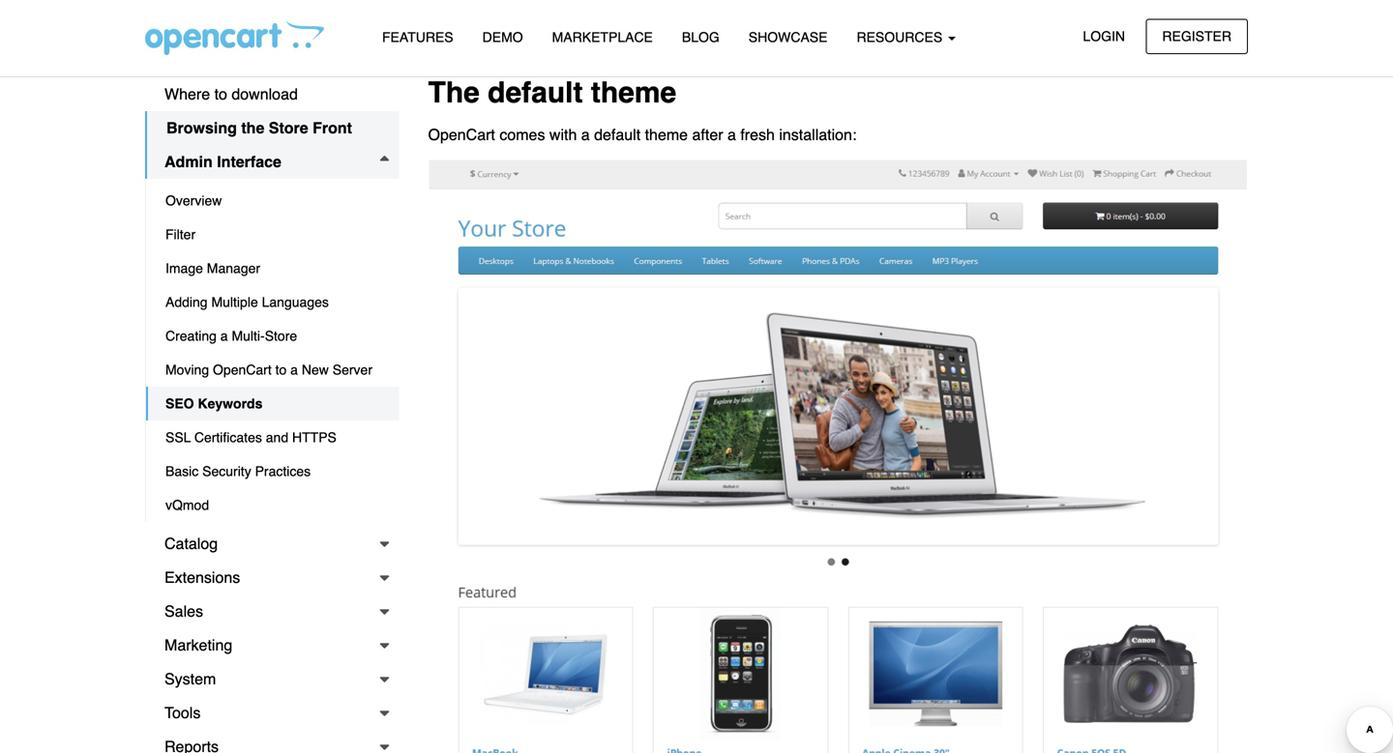 Task type: describe. For each thing, give the bounding box(es) containing it.
resources
[[857, 30, 947, 45]]

2 store from the left
[[1061, 5, 1095, 23]]

browsing the store front
[[166, 119, 352, 137]]

seo keywords link
[[146, 387, 399, 421]]

new
[[302, 362, 329, 378]]

moving
[[165, 362, 209, 378]]

0 vertical spatial store
[[269, 119, 308, 137]]

sales
[[165, 603, 203, 621]]

practices
[[255, 464, 311, 480]]

creating a multi-store
[[165, 329, 297, 344]]

the up interface
[[241, 119, 265, 137]]

used
[[622, 5, 656, 23]]

ssl
[[165, 430, 191, 446]]

image manager
[[165, 261, 260, 276]]

a left new
[[291, 362, 298, 378]]

where to download link
[[145, 77, 399, 111]]

seo keywords
[[165, 396, 263, 412]]

interacts
[[569, 30, 628, 48]]

front
[[1099, 5, 1130, 23]]

basic security practices
[[165, 464, 311, 480]]

admin interface
[[165, 153, 282, 171]]

showcase
[[749, 30, 828, 45]]

getting
[[165, 51, 214, 69]]

manager
[[207, 261, 260, 276]]

introduction
[[702, 5, 782, 23]]

resources link
[[842, 20, 971, 54]]

catalog link
[[145, 527, 399, 561]]

languages
[[262, 295, 329, 310]]

https
[[292, 430, 337, 446]]

to left new
[[275, 362, 287, 378]]

a right after
[[728, 126, 736, 144]]

features link
[[368, 20, 468, 54]]

0 horizontal spatial the
[[428, 76, 480, 109]]

this
[[428, 5, 458, 23]]

front
[[313, 119, 352, 137]]

installation:
[[779, 126, 857, 144]]

to right where
[[214, 85, 227, 103]]

ssl certificates and https link
[[146, 421, 399, 455]]

the inside this guide is intended to be used as an introduction to the opencart default store front. the store front reveals how the customer views and interacts with the store.
[[1030, 5, 1056, 23]]

features
[[382, 30, 454, 45]]

browsing
[[166, 119, 237, 137]]

certificates
[[194, 430, 262, 446]]

demo
[[483, 30, 523, 45]]

default inside this guide is intended to be used as an introduction to the opencart default store front. the store front reveals how the customer views and interacts with the store.
[[901, 5, 947, 23]]

interface
[[217, 153, 282, 171]]

image
[[165, 261, 203, 276]]

multi-
[[232, 329, 265, 344]]

started
[[219, 51, 269, 69]]

1 vertical spatial store
[[265, 329, 297, 344]]

getting started link
[[145, 44, 399, 77]]

the right how
[[1222, 5, 1243, 23]]

admin interface link
[[145, 145, 399, 179]]

adding multiple languages
[[165, 295, 329, 310]]

opencart inside this guide is intended to be used as an introduction to the opencart default store front. the store front reveals how the customer views and interacts with the store.
[[829, 5, 897, 23]]

to up showcase at the top right of page
[[786, 5, 799, 23]]

overview link
[[146, 184, 399, 218]]

login
[[1083, 29, 1126, 44]]

reveals
[[1135, 5, 1185, 23]]

fresh
[[741, 126, 775, 144]]

moving opencart to a new server
[[165, 362, 373, 378]]

is
[[504, 5, 515, 23]]

where
[[165, 85, 210, 103]]

opencart - open source shopping cart solution image
[[145, 20, 324, 55]]

where to download
[[165, 85, 298, 103]]

front.
[[990, 5, 1026, 23]]

installation link
[[145, 10, 399, 44]]

blog link
[[668, 20, 734, 54]]

creating
[[165, 329, 217, 344]]

vqmod
[[165, 498, 209, 513]]



Task type: vqa. For each thing, say whether or not it's contained in the screenshot.
right for
no



Task type: locate. For each thing, give the bounding box(es) containing it.
1 vertical spatial opencart
[[428, 126, 495, 144]]

filter
[[165, 227, 196, 242]]

2 horizontal spatial opencart
[[829, 5, 897, 23]]

and inside this guide is intended to be used as an introduction to the opencart default store front. the store front reveals how the customer views and interacts with the store.
[[539, 30, 565, 48]]

1 vertical spatial the
[[428, 76, 480, 109]]

1 horizontal spatial default
[[594, 126, 641, 144]]

theme up opencart comes with a default theme after a fresh installation:
[[591, 76, 677, 109]]

front office image
[[428, 159, 1249, 754]]

0 horizontal spatial with
[[550, 126, 577, 144]]

and inside ssl certificates and https link
[[266, 430, 289, 446]]

0 horizontal spatial store
[[952, 5, 986, 23]]

showcase link
[[734, 20, 842, 54]]

basic security practices link
[[146, 455, 399, 489]]

a left the multi-
[[220, 329, 228, 344]]

moving opencart to a new server link
[[146, 353, 399, 387]]

default up comes
[[488, 76, 583, 109]]

the default theme
[[428, 76, 677, 109]]

store up login
[[1061, 5, 1095, 23]]

system link
[[145, 663, 399, 697]]

1 vertical spatial and
[[266, 430, 289, 446]]

comes
[[500, 126, 545, 144]]

tools link
[[145, 697, 399, 731]]

1 vertical spatial default
[[488, 76, 583, 109]]

1 horizontal spatial the
[[1030, 5, 1056, 23]]

1 horizontal spatial with
[[632, 30, 660, 48]]

store.
[[690, 30, 729, 48]]

2 vertical spatial opencart
[[213, 362, 272, 378]]

keywords
[[198, 396, 263, 412]]

customer
[[428, 30, 492, 48]]

to
[[583, 5, 596, 23], [786, 5, 799, 23], [214, 85, 227, 103], [275, 362, 287, 378]]

theme left after
[[645, 126, 688, 144]]

with right comes
[[550, 126, 577, 144]]

blog
[[682, 30, 720, 45]]

filter link
[[146, 218, 399, 252]]

marketing link
[[145, 629, 399, 663]]

how
[[1189, 5, 1217, 23]]

the
[[1030, 5, 1056, 23], [428, 76, 480, 109]]

browsing the store front link
[[145, 111, 399, 145]]

guide
[[462, 5, 500, 23]]

after
[[693, 126, 723, 144]]

2 horizontal spatial default
[[901, 5, 947, 23]]

sales link
[[145, 595, 399, 629]]

0 vertical spatial and
[[539, 30, 565, 48]]

0 horizontal spatial default
[[488, 76, 583, 109]]

marketing
[[165, 637, 233, 655]]

store down where to download link
[[269, 119, 308, 137]]

login link
[[1067, 19, 1142, 54]]

as
[[660, 5, 676, 23]]

1 horizontal spatial opencart
[[428, 126, 495, 144]]

opencart up "resources"
[[829, 5, 897, 23]]

demo link
[[468, 20, 538, 54]]

server
[[333, 362, 373, 378]]

1 vertical spatial theme
[[645, 126, 688, 144]]

0 horizontal spatial opencart
[[213, 362, 272, 378]]

the up showcase at the top right of page
[[804, 5, 825, 23]]

store left front.
[[952, 5, 986, 23]]

and down intended
[[539, 30, 565, 48]]

image manager link
[[146, 252, 399, 286]]

and up basic security practices link
[[266, 430, 289, 446]]

basic
[[165, 464, 199, 480]]

default down the default theme
[[594, 126, 641, 144]]

multiple
[[211, 295, 258, 310]]

getting started
[[165, 51, 269, 69]]

opencart down the multi-
[[213, 362, 272, 378]]

installation
[[165, 17, 239, 35]]

with inside this guide is intended to be used as an introduction to the opencart default store front. the store front reveals how the customer views and interacts with the store.
[[632, 30, 660, 48]]

a down the default theme
[[581, 126, 590, 144]]

vqmod link
[[146, 489, 399, 523]]

opencart left comes
[[428, 126, 495, 144]]

2 vertical spatial default
[[594, 126, 641, 144]]

the
[[804, 5, 825, 23], [1222, 5, 1243, 23], [664, 30, 686, 48], [241, 119, 265, 137]]

1 horizontal spatial store
[[1061, 5, 1095, 23]]

0 vertical spatial opencart
[[829, 5, 897, 23]]

extensions
[[165, 569, 240, 587]]

tools
[[165, 705, 201, 722]]

1 horizontal spatial and
[[539, 30, 565, 48]]

adding
[[165, 295, 208, 310]]

system
[[165, 671, 216, 689]]

1 vertical spatial with
[[550, 126, 577, 144]]

register link
[[1146, 19, 1249, 54]]

with down used
[[632, 30, 660, 48]]

be
[[600, 5, 618, 23]]

marketplace link
[[538, 20, 668, 54]]

views
[[496, 30, 535, 48]]

a
[[581, 126, 590, 144], [728, 126, 736, 144], [220, 329, 228, 344], [291, 362, 298, 378]]

store
[[952, 5, 986, 23], [1061, 5, 1095, 23]]

download
[[232, 85, 298, 103]]

extensions link
[[145, 561, 399, 595]]

0 vertical spatial the
[[1030, 5, 1056, 23]]

and
[[539, 30, 565, 48], [266, 430, 289, 446]]

adding multiple languages link
[[146, 286, 399, 319]]

overview
[[165, 193, 222, 209]]

an
[[681, 5, 698, 23]]

default
[[901, 5, 947, 23], [488, 76, 583, 109], [594, 126, 641, 144]]

1 store from the left
[[952, 5, 986, 23]]

marketplace
[[552, 30, 653, 45]]

security
[[202, 464, 251, 480]]

ssl certificates and https
[[165, 430, 337, 446]]

0 vertical spatial theme
[[591, 76, 677, 109]]

default up "resources"
[[901, 5, 947, 23]]

seo
[[165, 396, 194, 412]]

opencart comes with a default theme after a fresh installation:
[[428, 126, 857, 144]]

to left be
[[583, 5, 596, 23]]

0 vertical spatial default
[[901, 5, 947, 23]]

store
[[269, 119, 308, 137], [265, 329, 297, 344]]

this guide is intended to be used as an introduction to the opencart default store front. the store front reveals how the customer views and interacts with the store.
[[428, 5, 1243, 48]]

store up 'moving opencart to a new server' link
[[265, 329, 297, 344]]

the down as
[[664, 30, 686, 48]]

the right front.
[[1030, 5, 1056, 23]]

admin
[[165, 153, 213, 171]]

0 vertical spatial with
[[632, 30, 660, 48]]

the down 'customer'
[[428, 76, 480, 109]]

creating a multi-store link
[[146, 319, 399, 353]]

0 horizontal spatial and
[[266, 430, 289, 446]]



